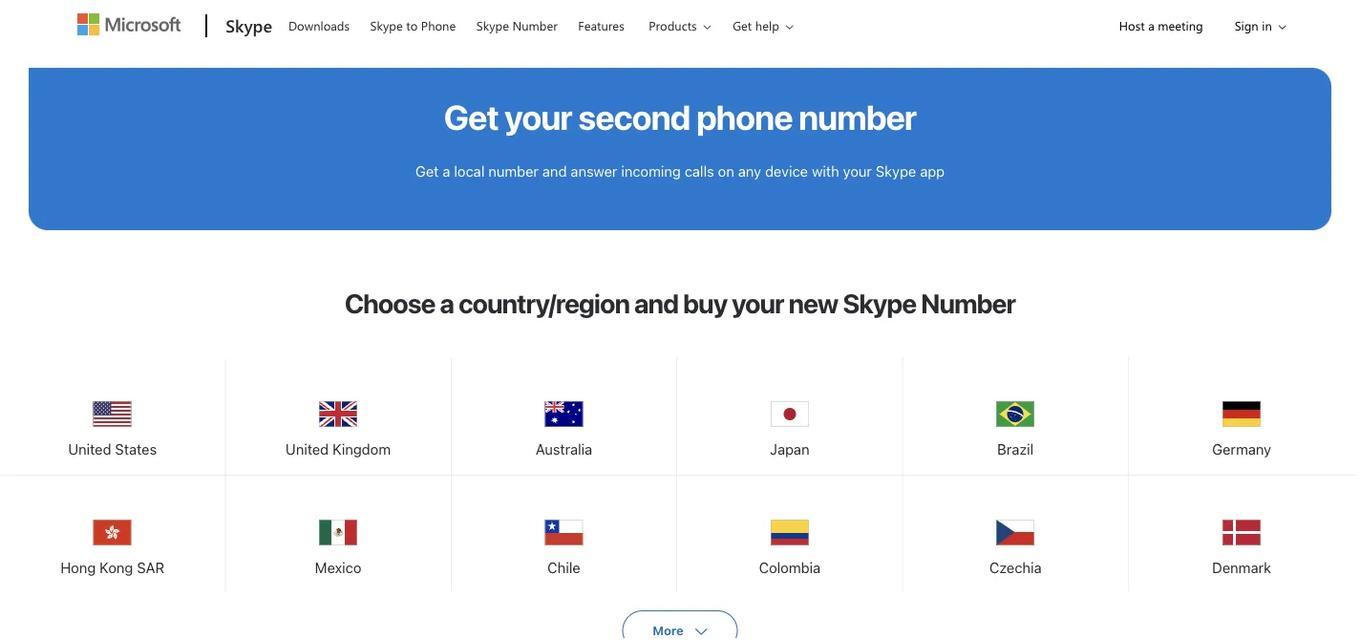 Task type: describe. For each thing, give the bounding box(es) containing it.
incoming
[[622, 163, 681, 179]]

features
[[578, 17, 625, 34]]

sign
[[1235, 17, 1259, 34]]

mx image
[[319, 514, 358, 553]]

skype for skype number
[[477, 17, 509, 34]]

united for united kingdom
[[286, 441, 329, 458]]

de image
[[1223, 396, 1262, 434]]

colombia link
[[678, 476, 903, 591]]

japan link
[[678, 358, 903, 472]]

skype left app
[[876, 163, 917, 179]]

australia
[[536, 441, 593, 458]]

skype number
[[477, 17, 558, 34]]

features link
[[570, 1, 633, 47]]

device
[[766, 163, 809, 179]]

choose
[[345, 288, 435, 319]]

second
[[579, 97, 690, 137]]

au image
[[545, 396, 583, 434]]

phone
[[697, 97, 793, 137]]

0 horizontal spatial and
[[543, 163, 567, 179]]

0 horizontal spatial number
[[489, 163, 539, 179]]

skype for skype
[[226, 13, 272, 36]]

sign in button
[[1220, 1, 1293, 50]]

1 horizontal spatial your
[[732, 288, 784, 319]]

get for get your second phone number
[[444, 97, 499, 137]]

germany
[[1213, 441, 1272, 458]]

0 vertical spatial your
[[505, 97, 572, 137]]

united states
[[68, 441, 157, 458]]

downloads
[[289, 17, 350, 34]]

mexico link
[[226, 476, 451, 591]]

help
[[756, 17, 780, 34]]

get a local number and answer incoming calls on any device with your skype app
[[416, 163, 945, 179]]

skype right new
[[843, 288, 917, 319]]

hong kong sar link
[[0, 476, 225, 591]]

local
[[454, 163, 485, 179]]

czechia link
[[904, 476, 1129, 591]]

mexico
[[315, 560, 362, 577]]

br image
[[997, 396, 1035, 434]]

calls
[[685, 163, 715, 179]]

products
[[649, 17, 697, 34]]

sign in
[[1235, 17, 1273, 34]]

meeting
[[1159, 17, 1204, 34]]

get for get a local number and answer incoming calls on any device with your skype app
[[416, 163, 439, 179]]

denmark link
[[1130, 476, 1355, 591]]

brazil
[[998, 441, 1034, 458]]

app
[[921, 163, 945, 179]]

germany link
[[1130, 358, 1355, 472]]

hong
[[60, 560, 96, 577]]

australia link
[[452, 358, 677, 472]]

country/region
[[459, 288, 630, 319]]

number inside skype number link
[[513, 17, 558, 34]]

get help button
[[721, 1, 809, 50]]

hong kong sar
[[60, 560, 164, 577]]

co image
[[771, 514, 809, 553]]

colombia
[[759, 560, 821, 577]]

1 vertical spatial number
[[921, 288, 1016, 319]]

answer
[[571, 163, 618, 179]]

united kingdom
[[286, 441, 391, 458]]

get help
[[733, 17, 780, 34]]

dk image
[[1223, 514, 1262, 553]]

united states link
[[0, 358, 225, 472]]



Task type: vqa. For each thing, say whether or not it's contained in the screenshot.
in
yes



Task type: locate. For each thing, give the bounding box(es) containing it.
kingdom
[[333, 441, 391, 458]]

united inside "link"
[[68, 441, 111, 458]]

choose a country/region and buy your new skype number element
[[0, 358, 1361, 595]]

japan
[[770, 441, 810, 458]]

your
[[505, 97, 572, 137], [844, 163, 872, 179], [732, 288, 784, 319]]

with
[[812, 163, 840, 179]]

1 vertical spatial a
[[443, 163, 451, 179]]

0 horizontal spatial your
[[505, 97, 572, 137]]

2 united from the left
[[286, 441, 329, 458]]

denmark
[[1213, 560, 1272, 577]]

skype number link
[[468, 1, 566, 47]]

gb image
[[319, 396, 358, 434]]

microsoft image
[[78, 13, 181, 35]]

cl image
[[545, 514, 583, 553]]

jp image
[[771, 396, 809, 434]]

united kingdom link
[[226, 358, 451, 472]]

get up local
[[444, 97, 499, 137]]

any
[[739, 163, 762, 179]]

number up with
[[799, 97, 917, 137]]

1 vertical spatial get
[[444, 97, 499, 137]]

chile link
[[452, 476, 677, 591]]

1 horizontal spatial number
[[921, 288, 1016, 319]]

new
[[789, 288, 839, 319]]

skype right phone
[[477, 17, 509, 34]]

choose a country/region and buy your new skype number
[[345, 288, 1016, 319]]

2 vertical spatial your
[[732, 288, 784, 319]]

0 vertical spatial number
[[513, 17, 558, 34]]

number
[[799, 97, 917, 137], [489, 163, 539, 179]]

a right choose at the top of page
[[440, 288, 454, 319]]

phone
[[421, 17, 456, 34]]

on
[[718, 163, 735, 179]]

more button
[[623, 611, 738, 639]]

skype to phone
[[370, 17, 456, 34]]

host
[[1120, 17, 1145, 34]]

to
[[406, 17, 418, 34]]

number
[[513, 17, 558, 34], [921, 288, 1016, 319]]

0 horizontal spatial get
[[416, 163, 439, 179]]

1 united from the left
[[68, 441, 111, 458]]

0 vertical spatial get
[[733, 17, 752, 34]]

united down the gb image
[[286, 441, 329, 458]]

1 vertical spatial and
[[634, 288, 679, 319]]

skype
[[226, 13, 272, 36], [370, 17, 403, 34], [477, 17, 509, 34], [876, 163, 917, 179], [843, 288, 917, 319]]

united for united states
[[68, 441, 111, 458]]

0 horizontal spatial number
[[513, 17, 558, 34]]

and left "answer"
[[543, 163, 567, 179]]

0 vertical spatial a
[[1149, 17, 1155, 34]]

get
[[733, 17, 752, 34], [444, 97, 499, 137], [416, 163, 439, 179]]

a right host
[[1149, 17, 1155, 34]]

a for host
[[1149, 17, 1155, 34]]

and left the buy
[[634, 288, 679, 319]]

0 horizontal spatial united
[[68, 441, 111, 458]]

skype to phone link
[[362, 1, 465, 47]]

your up "answer"
[[505, 97, 572, 137]]

skype link
[[216, 1, 278, 53]]

skype left downloads
[[226, 13, 272, 36]]

a for choose
[[440, 288, 454, 319]]

products button
[[637, 1, 727, 50]]

chile
[[548, 560, 581, 577]]

hk image
[[93, 514, 132, 553]]

more
[[653, 624, 684, 638]]

get your second phone number
[[444, 97, 917, 137]]

a for get
[[443, 163, 451, 179]]

brazil link
[[904, 358, 1129, 472]]

number right local
[[489, 163, 539, 179]]

2 horizontal spatial your
[[844, 163, 872, 179]]

skype left to
[[370, 17, 403, 34]]

get for get help
[[733, 17, 752, 34]]

your right the buy
[[732, 288, 784, 319]]

sar
[[137, 560, 164, 577]]

1 vertical spatial your
[[844, 163, 872, 179]]

1 horizontal spatial united
[[286, 441, 329, 458]]

cz image
[[997, 514, 1035, 553]]

1 horizontal spatial number
[[799, 97, 917, 137]]

2 vertical spatial get
[[416, 163, 439, 179]]

states
[[115, 441, 157, 458]]

your right with
[[844, 163, 872, 179]]

czechia
[[990, 560, 1042, 577]]

united down the us icon
[[68, 441, 111, 458]]

skype for skype to phone
[[370, 17, 403, 34]]

host a meeting
[[1120, 17, 1204, 34]]

us image
[[93, 396, 132, 434]]

united
[[68, 441, 111, 458], [286, 441, 329, 458]]

2 horizontal spatial get
[[733, 17, 752, 34]]

in
[[1263, 17, 1273, 34]]

get left help at top
[[733, 17, 752, 34]]

0 vertical spatial and
[[543, 163, 567, 179]]

1 vertical spatial number
[[489, 163, 539, 179]]

a
[[1149, 17, 1155, 34], [443, 163, 451, 179], [440, 288, 454, 319]]

and
[[543, 163, 567, 179], [634, 288, 679, 319]]

1 horizontal spatial and
[[634, 288, 679, 319]]

2 vertical spatial a
[[440, 288, 454, 319]]

1 horizontal spatial get
[[444, 97, 499, 137]]

buy
[[683, 288, 727, 319]]

kong
[[100, 560, 133, 577]]

0 vertical spatial number
[[799, 97, 917, 137]]

get inside dropdown button
[[733, 17, 752, 34]]

get left local
[[416, 163, 439, 179]]

host a meeting link
[[1104, 1, 1220, 50]]

a left local
[[443, 163, 451, 179]]

downloads link
[[280, 1, 358, 47]]



